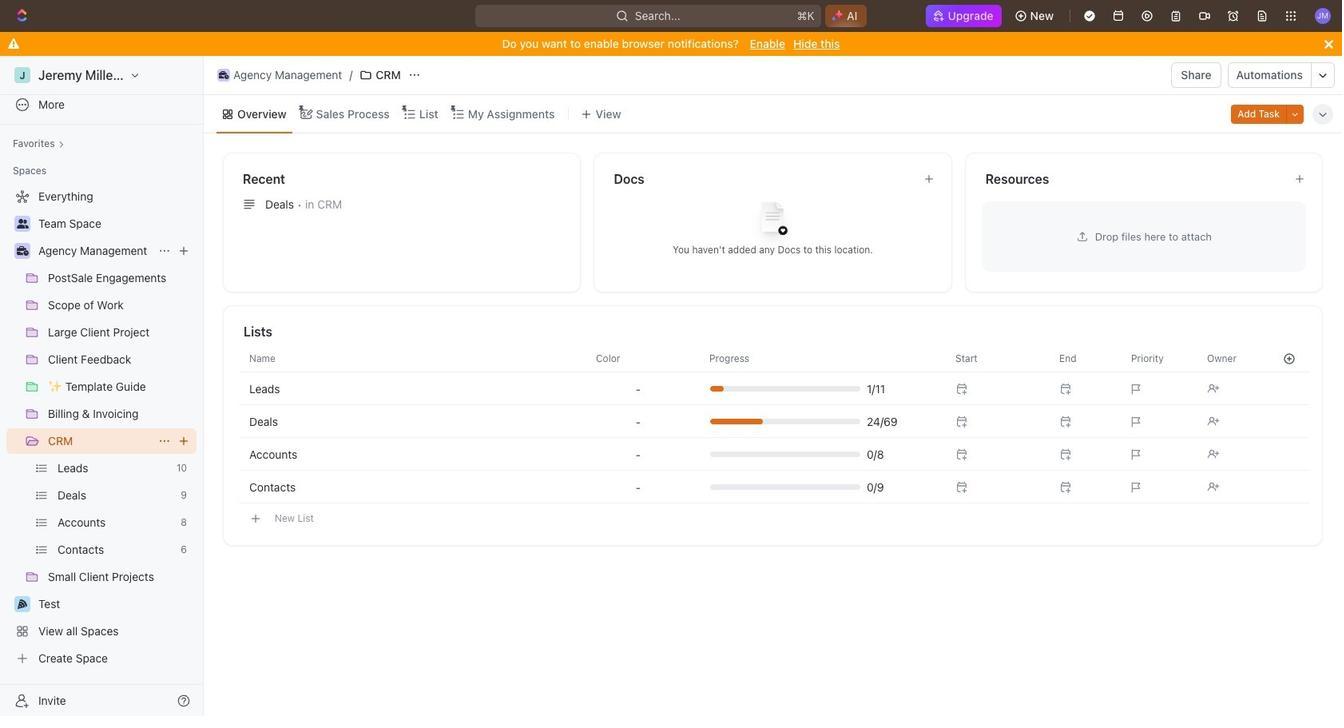 Task type: locate. For each thing, give the bounding box(es) containing it.
2 vertical spatial dropdown menu image
[[636, 481, 641, 494]]

tree
[[6, 184, 197, 671]]

0 vertical spatial dropdown menu image
[[636, 382, 641, 395]]

1 vertical spatial dropdown menu image
[[636, 415, 641, 428]]

tree inside sidebar navigation
[[6, 184, 197, 671]]

no most used docs image
[[741, 189, 805, 253]]

1 horizontal spatial business time image
[[219, 71, 229, 79]]

0 horizontal spatial business time image
[[16, 246, 28, 256]]

3 dropdown menu image from the top
[[636, 481, 641, 494]]

dropdown menu image
[[636, 382, 641, 395], [636, 415, 641, 428], [636, 481, 641, 494]]

1 vertical spatial business time image
[[16, 246, 28, 256]]

dropdown menu image
[[636, 448, 641, 461]]

pizza slice image
[[18, 600, 27, 609]]

business time image
[[219, 71, 229, 79], [16, 246, 28, 256]]



Task type: describe. For each thing, give the bounding box(es) containing it.
0 vertical spatial business time image
[[219, 71, 229, 79]]

jeremy miller's workspace, , element
[[14, 67, 30, 83]]

2 dropdown menu image from the top
[[636, 415, 641, 428]]

sidebar navigation
[[0, 56, 207, 716]]

1 dropdown menu image from the top
[[636, 382, 641, 395]]

user group image
[[16, 219, 28, 229]]

business time image inside tree
[[16, 246, 28, 256]]



Task type: vqa. For each thing, say whether or not it's contained in the screenshot.
Projects link
no



